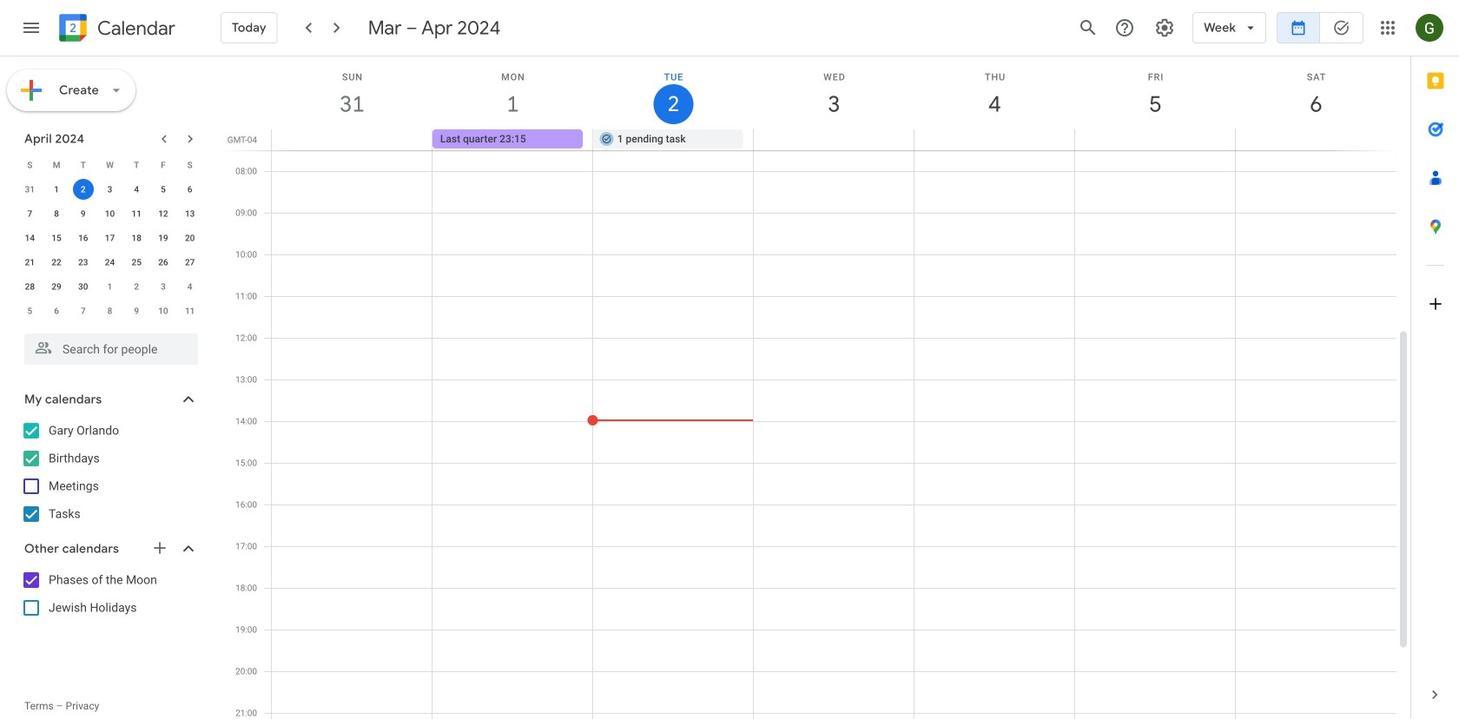 Task type: vqa. For each thing, say whether or not it's contained in the screenshot.
2 element
no



Task type: describe. For each thing, give the bounding box(es) containing it.
19 element
[[153, 228, 174, 248]]

29 element
[[46, 276, 67, 297]]

may 10 element
[[153, 301, 174, 321]]

4 element
[[126, 179, 147, 200]]

11 element
[[126, 203, 147, 224]]

17 element
[[99, 228, 120, 248]]

8 element
[[46, 203, 67, 224]]

22 element
[[46, 252, 67, 273]]

may 3 element
[[153, 276, 174, 297]]

27 element
[[180, 252, 200, 273]]

15 element
[[46, 228, 67, 248]]

other calendars list
[[3, 566, 215, 622]]

my calendars list
[[3, 417, 215, 528]]

5 element
[[153, 179, 174, 200]]

1 element
[[46, 179, 67, 200]]

may 2 element
[[126, 276, 147, 297]]

18 element
[[126, 228, 147, 248]]

heading inside the calendar element
[[94, 18, 175, 39]]

21 element
[[19, 252, 40, 273]]

Search for people text field
[[35, 334, 188, 365]]

may 8 element
[[99, 301, 120, 321]]

3 element
[[99, 179, 120, 200]]



Task type: locate. For each thing, give the bounding box(es) containing it.
20 element
[[180, 228, 200, 248]]

12 element
[[153, 203, 174, 224]]

row
[[264, 129, 1411, 150], [17, 153, 203, 177], [17, 177, 203, 202], [17, 202, 203, 226], [17, 226, 203, 250], [17, 250, 203, 275], [17, 275, 203, 299], [17, 299, 203, 323]]

None search field
[[0, 327, 215, 365]]

25 element
[[126, 252, 147, 273]]

settings menu image
[[1155, 17, 1175, 38]]

grid
[[222, 56, 1411, 719]]

7 element
[[19, 203, 40, 224]]

30 element
[[73, 276, 94, 297]]

cell
[[272, 129, 433, 150], [754, 129, 914, 150], [914, 129, 1075, 150], [1075, 129, 1235, 150], [1235, 129, 1396, 150], [70, 177, 97, 202]]

march 31 element
[[19, 179, 40, 200]]

23 element
[[73, 252, 94, 273]]

10 element
[[99, 203, 120, 224]]

24 element
[[99, 252, 120, 273]]

26 element
[[153, 252, 174, 273]]

row group
[[17, 177, 203, 323]]

2, today element
[[73, 179, 94, 200]]

tab list
[[1412, 56, 1459, 671]]

may 1 element
[[99, 276, 120, 297]]

13 element
[[180, 203, 200, 224]]

cell inside 'april 2024' grid
[[70, 177, 97, 202]]

may 9 element
[[126, 301, 147, 321]]

may 7 element
[[73, 301, 94, 321]]

calendar element
[[56, 10, 175, 49]]

16 element
[[73, 228, 94, 248]]

28 element
[[19, 276, 40, 297]]

heading
[[94, 18, 175, 39]]

14 element
[[19, 228, 40, 248]]

may 5 element
[[19, 301, 40, 321]]

main drawer image
[[21, 17, 42, 38]]

may 6 element
[[46, 301, 67, 321]]

add other calendars image
[[151, 539, 169, 557]]

may 4 element
[[180, 276, 200, 297]]

april 2024 grid
[[17, 153, 203, 323]]

may 11 element
[[180, 301, 200, 321]]

9 element
[[73, 203, 94, 224]]

6 element
[[180, 179, 200, 200]]



